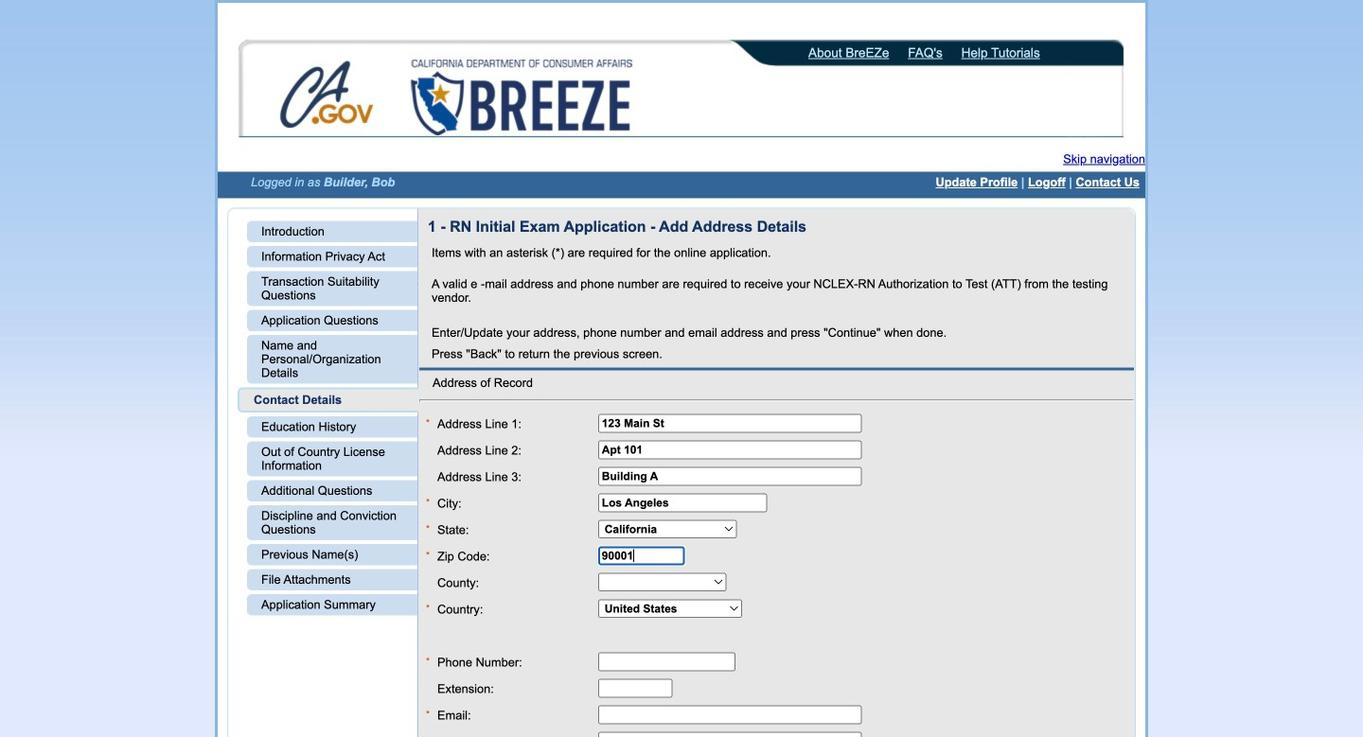 Task type: locate. For each thing, give the bounding box(es) containing it.
None text field
[[598, 547, 685, 566], [598, 679, 673, 698], [598, 706, 862, 725], [598, 547, 685, 566], [598, 679, 673, 698], [598, 706, 862, 725]]

state of california breeze image
[[407, 60, 636, 135]]

ca.gov image
[[279, 60, 376, 134]]

None text field
[[598, 414, 862, 433], [598, 441, 862, 460], [598, 467, 862, 486], [598, 494, 767, 513], [598, 653, 736, 672], [598, 732, 862, 738], [598, 414, 862, 433], [598, 441, 862, 460], [598, 467, 862, 486], [598, 494, 767, 513], [598, 653, 736, 672], [598, 732, 862, 738]]



Task type: vqa. For each thing, say whether or not it's contained in the screenshot.
  option
no



